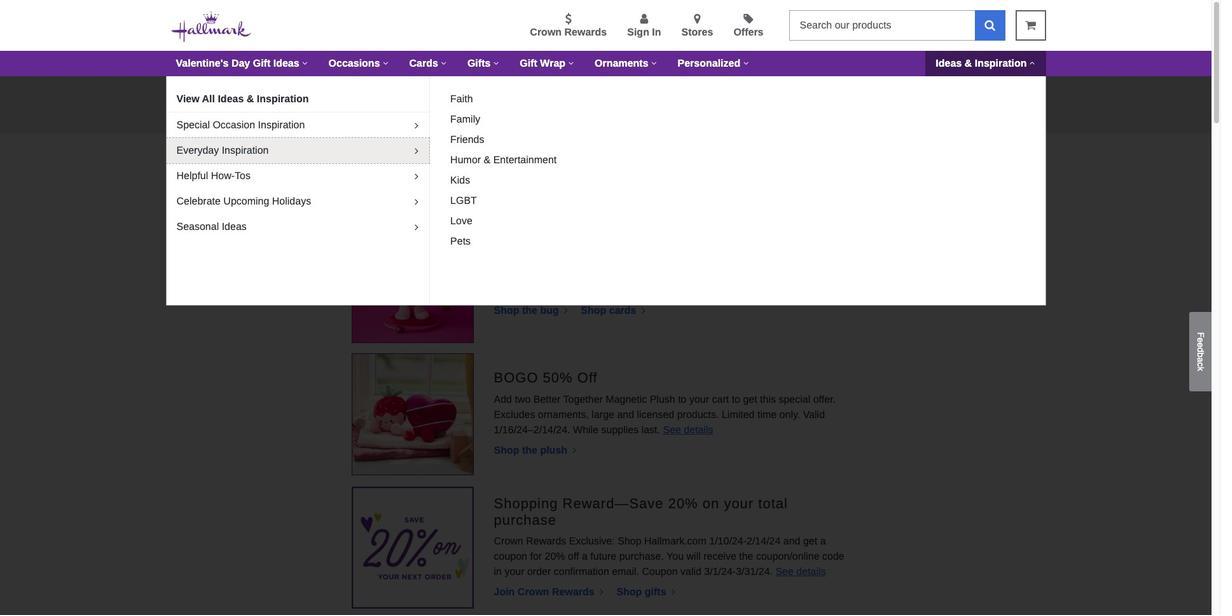 Task type: describe. For each thing, give the bounding box(es) containing it.
limited
[[722, 409, 755, 420]]

1/16/24–2/14/24.
[[494, 425, 570, 435]]

products.
[[677, 409, 719, 420]]

rewards for crown rewards exclusive: shop hallmark.com 1/10/24-2/14/24 and get a coupon for 20% off a future purchase. you will receive the coupon/online code in your order confirmation email. coupon valid 3/1/24-3/31/24.
[[526, 536, 566, 547]]

all inside tab list
[[202, 93, 215, 104]]

everyday
[[176, 145, 219, 156]]

your inside add two better together magnetic plush to your cart to get this special offer. excludes ornaments, large and licensed products. limited time only. valid 1/16/24–2/14/24. while supplies last.
[[689, 394, 709, 405]]

shop the bug
[[494, 305, 562, 316]]

ornaments
[[595, 58, 648, 69]]

see for shopping reward—save 20% on your total purchase
[[776, 567, 794, 578]]

two
[[515, 394, 531, 405]]

2 vertical spatial crown
[[518, 587, 549, 598]]

inspiration down search icon
[[975, 58, 1027, 69]]

0 horizontal spatial a
[[582, 552, 588, 562]]

1 vertical spatial a
[[820, 536, 826, 547]]

faith link
[[445, 92, 478, 107]]

banner containing crown rewards
[[0, 0, 1212, 306]]

crown rewards link
[[530, 13, 607, 40]]

join
[[494, 587, 515, 598]]

occasions
[[329, 58, 380, 69]]

ornaments link
[[584, 51, 667, 76]]

total
[[758, 496, 788, 512]]

reward—save
[[563, 496, 664, 512]]

kids
[[450, 175, 470, 186]]

crown rewards exclusive: shop hallmark.com 1/10/24-2/14/24 and get a coupon for 20% off a future purchase. you will receive the coupon/online code in your order confirmation email. coupon valid 3/1/24-3/31/24.
[[494, 536, 844, 578]]

1 e from the top
[[1196, 338, 1206, 343]]

personalized link
[[667, 51, 759, 76]]

ornaments,
[[538, 409, 589, 420]]

see details for bogo 50% off
[[663, 425, 713, 435]]

2 to from the left
[[732, 394, 740, 405]]

f
[[1196, 332, 1206, 338]]

valentine's
[[176, 58, 229, 69]]

valentine's day gift ideas link
[[166, 51, 318, 76]]

shop gifts
[[616, 587, 669, 598]]

shop cards
[[581, 305, 639, 316]]

special inside add two better together magnetic plush to your cart to get this special offer. excludes ornaments, large and licensed products. limited time only. valid 1/16/24–2/14/24. while supplies last.
[[779, 394, 810, 405]]

f e e d b a c k button
[[1189, 312, 1212, 392]]

and inside crown rewards exclusive: shop hallmark.com 1/10/24-2/14/24 and get a coupon for 20% off a future purchase. you will receive the coupon/online code in your order confirmation email. coupon valid 3/1/24-3/31/24.
[[783, 536, 800, 547]]

love link
[[445, 214, 477, 229]]

add two better together magnetic plush to your cart to get this special offer. excludes ornaments, large and licensed products. limited time only. valid 1/16/24–2/14/24. while supplies last.
[[494, 394, 836, 435]]

menu inside banner
[[271, 11, 779, 40]]

supplies
[[601, 425, 639, 435]]

2/14/24
[[747, 536, 781, 547]]

humor
[[450, 155, 481, 165]]

pets link
[[445, 234, 476, 249]]

pets
[[450, 236, 471, 247]]

icon image for shop the bug
[[562, 305, 568, 315]]

better together magnetic plush image
[[352, 354, 473, 475]]

friends
[[450, 134, 484, 145]]

magnetic
[[606, 394, 647, 405]]

gifts
[[467, 58, 491, 69]]

code
[[822, 552, 844, 562]]

sign for sign up for special offers
[[408, 99, 434, 110]]

shop inside crown rewards exclusive: shop hallmark.com 1/10/24-2/14/24 and get a coupon for 20% off a future purchase. you will receive the coupon/online code in your order confirmation email. coupon valid 3/1/24-3/31/24.
[[618, 536, 641, 547]]

cards link
[[399, 51, 457, 76]]

on
[[703, 496, 719, 512]]

excludes
[[494, 409, 535, 420]]

f e e d b a c k
[[1196, 332, 1206, 371]]

inspiration down view all ideas & inspiration link
[[258, 120, 305, 130]]

hallmark link
[[171, 10, 261, 45]]

occasion
[[213, 120, 255, 130]]

join crown rewards
[[494, 587, 597, 598]]

will
[[687, 552, 701, 562]]

3/1/24-
[[704, 567, 736, 578]]

coupon/online
[[756, 552, 819, 562]]

for inside crown rewards exclusive: shop hallmark.com 1/10/24-2/14/24 and get a coupon for 20% off a future purchase. you will receive the coupon/online code in your order confirmation email. coupon valid 3/1/24-3/31/24.
[[530, 552, 542, 562]]

cards
[[409, 58, 438, 69]]

see details link for bogo 50% off
[[663, 425, 713, 435]]

all offers link
[[458, 134, 504, 169]]

icon image for shop the plush
[[570, 445, 576, 455]]

crown for crown rewards exclusive: shop hallmark.com 1/10/24-2/14/24 and get a coupon for 20% off a future purchase. you will receive the coupon/online code in your order confirmation email. coupon valid 3/1/24-3/31/24.
[[494, 536, 523, 547]]

gifts link
[[457, 51, 510, 76]]

this
[[760, 394, 776, 405]]

the for bug
[[522, 305, 537, 316]]

special 20% off coupon for shopping hallmark.com image
[[352, 488, 473, 609]]

gift wrap link
[[510, 51, 584, 76]]

2 e from the top
[[1196, 343, 1206, 348]]

get inside crown rewards exclusive: shop hallmark.com 1/10/24-2/14/24 and get a coupon for 20% off a future purchase. you will receive the coupon/online code in your order confirmation email. coupon valid 3/1/24-3/31/24.
[[803, 536, 817, 547]]

menu bar containing all offers
[[166, 134, 1046, 169]]

off
[[577, 370, 598, 386]]

special occasion inspiration
[[176, 120, 305, 130]]

shopping cart image
[[1025, 20, 1036, 31]]

your inside crown rewards exclusive: shop hallmark.com 1/10/24-2/14/24 and get a coupon for 20% off a future purchase. you will receive the coupon/online code in your order confirmation email. coupon valid 3/1/24-3/31/24.
[[505, 567, 524, 578]]

celebrate upcoming holidays
[[176, 196, 311, 207]]

add
[[494, 394, 512, 405]]

in inside banner
[[652, 27, 661, 38]]

hallmark.com
[[644, 536, 706, 547]]

humor & entertainment
[[450, 155, 557, 165]]

details for shopping reward—save 20% on your total purchase
[[796, 567, 826, 578]]

2 gift from the left
[[520, 58, 537, 69]]

humor & entertainment link
[[445, 153, 562, 168]]

& for ideas
[[965, 58, 972, 69]]

shopping
[[494, 496, 558, 512]]

you
[[667, 552, 684, 562]]

hallmark offers region
[[0, 169, 1212, 616]]

order
[[527, 567, 551, 578]]

search image
[[985, 19, 995, 31]]

inspiration up special occasion inspiration
[[257, 93, 309, 104]]

ideas & inspiration link
[[926, 51, 1046, 76]]

day
[[231, 58, 250, 69]]



Task type: locate. For each thing, give the bounding box(es) containing it.
0 vertical spatial offers
[[733, 27, 763, 38]]

the inside crown rewards exclusive: shop hallmark.com 1/10/24-2/14/24 and get a coupon for 20% off a future purchase. you will receive the coupon/online code in your order confirmation email. coupon valid 3/1/24-3/31/24.
[[739, 552, 753, 562]]

online
[[535, 147, 566, 158]]

for up order
[[530, 552, 542, 562]]

0 vertical spatial see details link
[[663, 425, 713, 435]]

your up 'products.'
[[689, 394, 709, 405]]

1 horizontal spatial a
[[820, 536, 826, 547]]

crown down order
[[518, 587, 549, 598]]

0 vertical spatial rewards
[[564, 27, 607, 38]]

b
[[1196, 352, 1206, 357]]

plush
[[540, 445, 567, 456]]

in left stores
[[652, 27, 661, 38]]

rewards down purchase
[[526, 536, 566, 547]]

seasonal
[[176, 221, 219, 232]]

1 vertical spatial offers
[[474, 147, 504, 158]]

icon image
[[562, 305, 568, 315], [639, 305, 645, 315], [570, 445, 576, 455], [597, 587, 603, 597], [669, 587, 675, 597]]

large
[[592, 409, 614, 420]]

purchase
[[494, 513, 556, 528]]

1 horizontal spatial get
[[803, 536, 817, 547]]

1 vertical spatial in
[[494, 567, 502, 578]]

20% inside shopping reward—save 20% on your total purchase
[[668, 496, 698, 512]]

get left this
[[743, 394, 757, 405]]

helpful
[[176, 170, 208, 181]]

1 horizontal spatial &
[[484, 155, 490, 165]]

cart
[[712, 394, 729, 405]]

all down 'friends'
[[458, 147, 471, 158]]

offer.
[[813, 394, 836, 405]]

1 menu bar from the top
[[166, 51, 1046, 76]]

shop left cards
[[581, 305, 606, 316]]

0 horizontal spatial in
[[494, 567, 502, 578]]

1 vertical spatial sign
[[408, 99, 434, 110]]

off
[[568, 552, 579, 562]]

and inside add two better together magnetic plush to your cart to get this special offer. excludes ornaments, large and licensed products. limited time only. valid 1/16/24–2/14/24. while supplies last.
[[617, 409, 634, 420]]

icon image for shop cards
[[639, 305, 645, 315]]

1 vertical spatial see details
[[776, 567, 826, 578]]

1 vertical spatial crown
[[494, 536, 523, 547]]

1 horizontal spatial and
[[783, 536, 800, 547]]

1 horizontal spatial tab list
[[440, 86, 1035, 295]]

crown for crown rewards
[[530, 27, 562, 38]]

1 gift from the left
[[253, 58, 270, 69]]

occasions link
[[318, 51, 399, 76]]

offers
[[529, 99, 572, 110]]

1 vertical spatial see details link
[[776, 567, 826, 578]]

navigation
[[161, 134, 1051, 169]]

see details link down 'products.'
[[663, 425, 713, 435]]

0 horizontal spatial your
[[505, 567, 524, 578]]

ideas & inspiration
[[936, 58, 1027, 69]]

1 horizontal spatial see
[[776, 567, 794, 578]]

0 vertical spatial a
[[1196, 357, 1206, 362]]

0 horizontal spatial special
[[480, 99, 526, 110]]

in down the 'coupon'
[[494, 567, 502, 578]]

special up only.
[[779, 394, 810, 405]]

2 vertical spatial rewards
[[552, 587, 594, 598]]

0 vertical spatial in
[[652, 27, 661, 38]]

rewards up wrap
[[564, 27, 607, 38]]

see down coupon/online
[[776, 567, 794, 578]]

your right on
[[724, 496, 754, 512]]

1 horizontal spatial for
[[530, 552, 542, 562]]

see for bogo 50% off
[[663, 425, 681, 435]]

shop the bug link
[[494, 305, 581, 316]]

1 vertical spatial get
[[803, 536, 817, 547]]

a up k at the bottom right of the page
[[1196, 357, 1206, 362]]

personalized
[[678, 58, 740, 69]]

1 tab list from the left
[[166, 86, 429, 240]]

lgbt link
[[445, 193, 482, 209]]

shop
[[494, 305, 519, 316], [581, 305, 606, 316], [494, 445, 519, 456], [618, 536, 641, 547], [616, 587, 642, 598]]

and down magnetic
[[617, 409, 634, 420]]

family
[[450, 114, 480, 125]]

0 horizontal spatial see
[[663, 425, 681, 435]]

1 vertical spatial details
[[796, 567, 826, 578]]

0 vertical spatial get
[[743, 394, 757, 405]]

rewards inside crown rewards link
[[564, 27, 607, 38]]

icon image right gifts
[[669, 587, 675, 597]]

1 horizontal spatial your
[[689, 394, 709, 405]]

0 vertical spatial all
[[202, 93, 215, 104]]

k
[[1196, 367, 1206, 371]]

1/10/24-
[[709, 536, 747, 547]]

0 horizontal spatial see details
[[663, 425, 713, 435]]

0 horizontal spatial 20%
[[545, 552, 565, 562]]

see details link for shopping reward—save 20% on your total purchase
[[776, 567, 826, 578]]

for
[[455, 99, 477, 110], [530, 552, 542, 562]]

1 vertical spatial &
[[247, 93, 254, 104]]

the up 3/31/24.
[[739, 552, 753, 562]]

hallmark image
[[171, 11, 251, 42]]

shop gifts link
[[616, 587, 685, 598]]

0 vertical spatial see
[[663, 425, 681, 435]]

0 vertical spatial details
[[684, 425, 713, 435]]

see details
[[663, 425, 713, 435], [776, 567, 826, 578]]

seasonal ideas
[[176, 221, 247, 232]]

tos
[[235, 170, 251, 181]]

see
[[663, 425, 681, 435], [776, 567, 794, 578]]

special up family link
[[480, 99, 526, 110]]

shop for shop the plush
[[494, 445, 519, 456]]

c
[[1196, 362, 1206, 367]]

online link
[[535, 134, 566, 169]]

1 horizontal spatial see details link
[[776, 567, 826, 578]]

1 vertical spatial for
[[530, 552, 542, 562]]

shop for shop gifts
[[616, 587, 642, 598]]

d
[[1196, 348, 1206, 353]]

rewards down confirmation
[[552, 587, 594, 598]]

for up family
[[455, 99, 477, 110]]

1 to from the left
[[678, 394, 687, 405]]

your inside shopping reward—save 20% on your total purchase
[[724, 496, 754, 512]]

1 vertical spatial all
[[458, 147, 471, 158]]

2 tab list from the left
[[440, 86, 1035, 295]]

gift left wrap
[[520, 58, 537, 69]]

icon image for shop gifts
[[669, 587, 675, 597]]

valentine's day gift ideas
[[176, 58, 299, 69]]

love
[[450, 216, 472, 226]]

time
[[757, 409, 777, 420]]

1 horizontal spatial gift
[[520, 58, 537, 69]]

offers for hallmark offers
[[431, 189, 479, 211]]

0 horizontal spatial gift
[[253, 58, 270, 69]]

icon image right bug
[[562, 305, 568, 315]]

upcoming
[[223, 196, 269, 207]]

icon image right cards
[[639, 305, 645, 315]]

view all ideas & inspiration link
[[166, 86, 429, 112]]

crown inside banner
[[530, 27, 562, 38]]

future
[[590, 552, 616, 562]]

inspiration
[[975, 58, 1027, 69], [257, 93, 309, 104], [258, 120, 305, 130], [222, 145, 269, 156]]

rewards for crown rewards
[[564, 27, 607, 38]]

icon image for join crown rewards
[[597, 587, 603, 597]]

icon image right plush
[[570, 445, 576, 455]]

0 vertical spatial your
[[689, 394, 709, 405]]

shop the plush link
[[494, 445, 586, 456]]

a inside f e e d b a c k button
[[1196, 357, 1206, 362]]

1 horizontal spatial sign
[[627, 27, 649, 38]]

rewards
[[564, 27, 607, 38], [526, 536, 566, 547], [552, 587, 594, 598]]

a up code
[[820, 536, 826, 547]]

e up d
[[1196, 338, 1206, 343]]

crown rewards
[[530, 27, 607, 38]]

icon image inside shop gifts link
[[669, 587, 675, 597]]

2 horizontal spatial your
[[724, 496, 754, 512]]

icon image inside shop the plush link
[[570, 445, 576, 455]]

1 vertical spatial and
[[783, 536, 800, 547]]

sign in
[[627, 27, 661, 38]]

2 vertical spatial a
[[582, 552, 588, 562]]

sign
[[627, 27, 649, 38], [408, 99, 434, 110]]

1 horizontal spatial details
[[796, 567, 826, 578]]

your
[[689, 394, 709, 405], [724, 496, 754, 512], [505, 567, 524, 578]]

all right view
[[202, 93, 215, 104]]

get up coupon/online
[[803, 536, 817, 547]]

1 horizontal spatial 20%
[[668, 496, 698, 512]]

0 vertical spatial special
[[480, 99, 526, 110]]

& for humor
[[484, 155, 490, 165]]

everyday inspiration
[[176, 145, 269, 156]]

all
[[202, 93, 215, 104], [458, 147, 471, 158]]

1 horizontal spatial in
[[652, 27, 661, 38]]

0 vertical spatial for
[[455, 99, 477, 110]]

get inside add two better together magnetic plush to your cart to get this special offer. excludes ornaments, large and licensed products. limited time only. valid 1/16/24–2/14/24. while supplies last.
[[743, 394, 757, 405]]

rewards inside crown rewards exclusive: shop hallmark.com 1/10/24-2/14/24 and get a coupon for 20% off a future purchase. you will receive the coupon/online code in your order confirmation email. coupon valid 3/1/24-3/31/24.
[[526, 536, 566, 547]]

see details down coupon/online
[[776, 567, 826, 578]]

details
[[684, 425, 713, 435], [796, 567, 826, 578]]

1 vertical spatial special
[[779, 394, 810, 405]]

0 horizontal spatial for
[[455, 99, 477, 110]]

1 vertical spatial menu bar
[[166, 134, 1046, 169]]

menu
[[271, 11, 779, 40]]

offers inside "hallmark offers" region
[[431, 189, 479, 211]]

sign left up
[[408, 99, 434, 110]]

menu bar
[[166, 51, 1046, 76], [166, 134, 1046, 169]]

crown inside crown rewards exclusive: shop hallmark.com 1/10/24-2/14/24 and get a coupon for 20% off a future purchase. you will receive the coupon/online code in your order confirmation email. coupon valid 3/1/24-3/31/24.
[[494, 536, 523, 547]]

shop left bug
[[494, 305, 519, 316]]

see right last.
[[663, 425, 681, 435]]

details down code
[[796, 567, 826, 578]]

inspiration up tos
[[222, 145, 269, 156]]

icon image inside shop the bug "link"
[[562, 305, 568, 315]]

shop for shop cards
[[581, 305, 606, 316]]

e up b
[[1196, 343, 1206, 348]]

tab list containing faith
[[440, 86, 1035, 295]]

helpful how-tos
[[176, 170, 251, 181]]

menu bar containing valentine's day gift ideas
[[166, 51, 1046, 76]]

details down 'products.'
[[684, 425, 713, 435]]

bogo 50% off
[[494, 370, 598, 386]]

icon image down confirmation
[[597, 587, 603, 597]]

0 horizontal spatial to
[[678, 394, 687, 405]]

2 vertical spatial your
[[505, 567, 524, 578]]

holidays
[[272, 196, 311, 207]]

receive
[[703, 552, 736, 562]]

1 vertical spatial rewards
[[526, 536, 566, 547]]

1 horizontal spatial special
[[779, 394, 810, 405]]

2 vertical spatial &
[[484, 155, 490, 165]]

and up coupon/online
[[783, 536, 800, 547]]

0 vertical spatial menu bar
[[166, 51, 1046, 76]]

offers for all offers
[[474, 147, 504, 158]]

shopping reward—save 20% on your total purchase
[[494, 496, 788, 528]]

crown up the 'coupon'
[[494, 536, 523, 547]]

50%
[[543, 370, 573, 386]]

0 horizontal spatial see details link
[[663, 425, 713, 435]]

licensed
[[637, 409, 674, 420]]

menu containing crown rewards
[[271, 11, 779, 40]]

20% left "off"
[[545, 552, 565, 562]]

navigation containing all offers
[[161, 134, 1051, 169]]

stores
[[681, 27, 713, 38]]

shop down 'email.'
[[616, 587, 642, 598]]

see details for shopping reward—save 20% on your total purchase
[[776, 567, 826, 578]]

to
[[678, 394, 687, 405], [732, 394, 740, 405]]

a right "off"
[[582, 552, 588, 562]]

all inside menu bar
[[458, 147, 471, 158]]

tab list containing view all ideas & inspiration
[[166, 86, 429, 240]]

love bug image
[[352, 222, 473, 343]]

your down the 'coupon'
[[505, 567, 524, 578]]

to up limited
[[732, 394, 740, 405]]

0 vertical spatial and
[[617, 409, 634, 420]]

better
[[533, 394, 561, 405]]

1 horizontal spatial see details
[[776, 567, 826, 578]]

to right the plush
[[678, 394, 687, 405]]

family link
[[445, 112, 485, 127]]

e
[[1196, 338, 1206, 343], [1196, 343, 1206, 348]]

20% left on
[[668, 496, 698, 512]]

1 vertical spatial see
[[776, 567, 794, 578]]

offers inside all offers link
[[474, 147, 504, 158]]

cards
[[609, 305, 636, 316]]

0 vertical spatial the
[[522, 305, 537, 316]]

bug
[[540, 305, 559, 316]]

0 vertical spatial sign
[[627, 27, 649, 38]]

0 horizontal spatial all
[[202, 93, 215, 104]]

0 vertical spatial 20%
[[668, 496, 698, 512]]

details for bogo 50% off
[[684, 425, 713, 435]]

view all ideas & inspiration
[[176, 93, 309, 104]]

tab list
[[166, 86, 429, 240], [440, 86, 1035, 295]]

2 vertical spatial the
[[739, 552, 753, 562]]

crown up gift wrap at the left of page
[[530, 27, 562, 38]]

1 horizontal spatial to
[[732, 394, 740, 405]]

0 horizontal spatial details
[[684, 425, 713, 435]]

1 vertical spatial the
[[522, 445, 537, 456]]

0 vertical spatial crown
[[530, 27, 562, 38]]

wrap
[[540, 58, 565, 69]]

None search field
[[789, 10, 1005, 41]]

while
[[573, 425, 598, 435]]

together
[[563, 394, 603, 405]]

0 horizontal spatial sign
[[408, 99, 434, 110]]

shop down 1/16/24–2/14/24. on the left of the page
[[494, 445, 519, 456]]

icon image inside join crown rewards link
[[597, 587, 603, 597]]

1 horizontal spatial all
[[458, 147, 471, 158]]

3/31/24.
[[736, 567, 773, 578]]

0 horizontal spatial get
[[743, 394, 757, 405]]

0 horizontal spatial tab list
[[166, 86, 429, 240]]

sign for sign in
[[627, 27, 649, 38]]

shop up purchase.
[[618, 536, 641, 547]]

shop for shop the bug
[[494, 305, 519, 316]]

gift wrap
[[520, 58, 565, 69]]

1 vertical spatial 20%
[[545, 552, 565, 562]]

how-
[[211, 170, 235, 181]]

bogo
[[494, 370, 538, 386]]

see details link down coupon/online
[[776, 567, 826, 578]]

2 menu bar from the top
[[166, 134, 1046, 169]]

valid
[[803, 409, 825, 420]]

0 vertical spatial see details
[[663, 425, 713, 435]]

1 vertical spatial your
[[724, 496, 754, 512]]

gifts
[[645, 587, 666, 598]]

the down 1/16/24–2/14/24. on the left of the page
[[522, 445, 537, 456]]

shop the plush
[[494, 445, 570, 456]]

0 horizontal spatial and
[[617, 409, 634, 420]]

stores link
[[681, 13, 713, 40]]

0 horizontal spatial &
[[247, 93, 254, 104]]

lgbt
[[450, 195, 477, 206]]

the left bug
[[522, 305, 537, 316]]

offers link
[[733, 13, 763, 40]]

banner
[[0, 0, 1212, 306]]

20% inside crown rewards exclusive: shop hallmark.com 1/10/24-2/14/24 and get a coupon for 20% off a future purchase. you will receive the coupon/online code in your order confirmation email. coupon valid 3/1/24-3/31/24.
[[545, 552, 565, 562]]

friends link
[[445, 132, 489, 148]]

sign inside menu
[[627, 27, 649, 38]]

2 horizontal spatial &
[[965, 58, 972, 69]]

0 vertical spatial &
[[965, 58, 972, 69]]

hallmark
[[351, 189, 427, 211]]

2 horizontal spatial a
[[1196, 357, 1206, 362]]

kids link
[[445, 173, 475, 188]]

faith
[[450, 93, 473, 104]]

in inside crown rewards exclusive: shop hallmark.com 1/10/24-2/14/24 and get a coupon for 20% off a future purchase. you will receive the coupon/online code in your order confirmation email. coupon valid 3/1/24-3/31/24.
[[494, 567, 502, 578]]

exclusive:
[[569, 536, 615, 547]]

entertainment
[[493, 155, 557, 165]]

Search our products search field
[[789, 10, 975, 41]]

menu bar inside banner
[[166, 51, 1046, 76]]

view
[[176, 93, 199, 104]]

offers inside banner
[[733, 27, 763, 38]]

valid
[[680, 567, 701, 578]]

2 vertical spatial offers
[[431, 189, 479, 211]]

plush
[[650, 394, 675, 405]]

the for plush
[[522, 445, 537, 456]]

icon image inside shop cards link
[[639, 305, 645, 315]]

sign up ornaments link
[[627, 27, 649, 38]]

gift right day
[[253, 58, 270, 69]]

see details down 'products.'
[[663, 425, 713, 435]]



Task type: vqa. For each thing, say whether or not it's contained in the screenshot.
Parks
no



